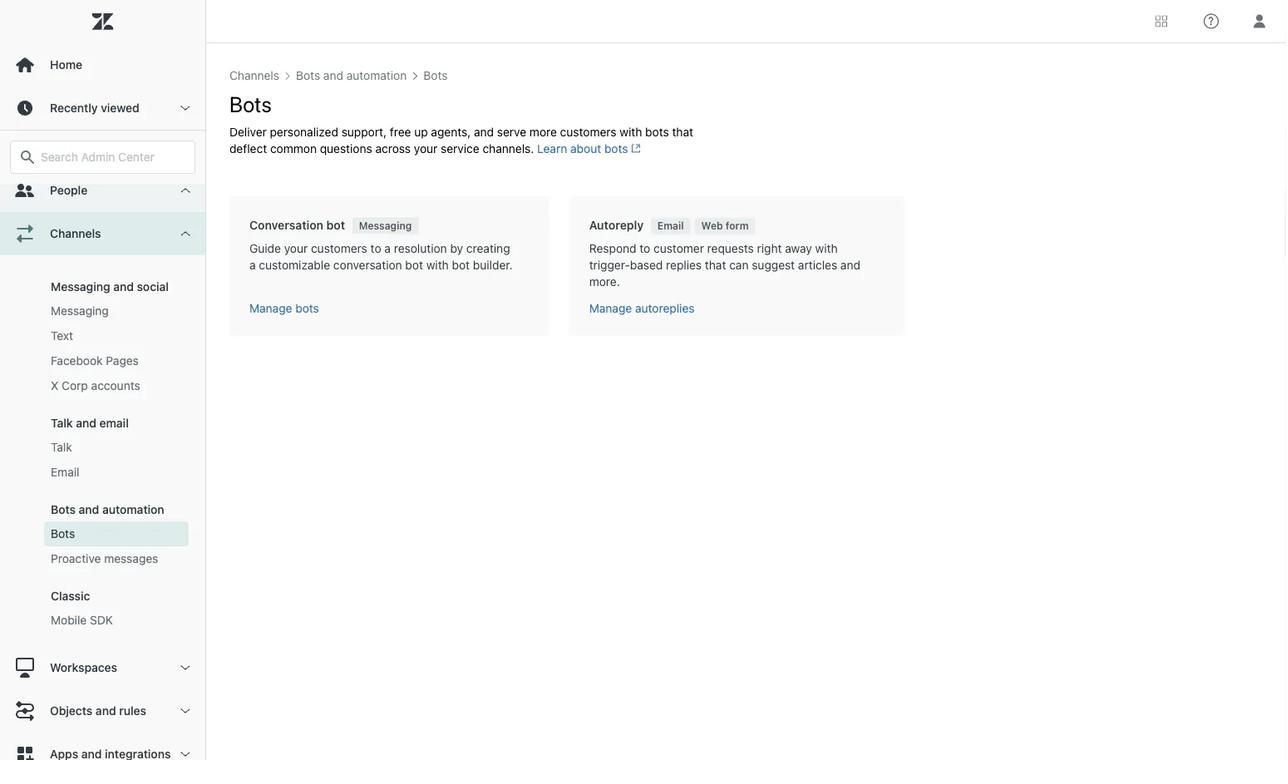 Task type: locate. For each thing, give the bounding box(es) containing it.
viewed
[[101, 101, 140, 115]]

bots for bots
[[51, 527, 75, 541]]

x corp accounts
[[51, 379, 140, 393]]

deleted users element
[[51, 178, 125, 195]]

2 tree item from the top
[[0, 212, 205, 646]]

workspaces button
[[0, 646, 205, 689]]

messaging
[[51, 280, 110, 294], [51, 304, 109, 318]]

deleted users link
[[44, 174, 189, 199]]

0 vertical spatial messaging
[[51, 280, 110, 294]]

and up messaging link
[[113, 280, 134, 294]]

messaging up text
[[51, 304, 109, 318]]

help image
[[1204, 14, 1219, 29]]

bots and automation
[[51, 503, 164, 516]]

and for messaging
[[113, 280, 134, 294]]

people
[[50, 183, 87, 197]]

corp
[[62, 379, 88, 393]]

talk for talk
[[51, 440, 72, 454]]

proactive
[[51, 552, 101, 566]]

1 tree item from the top
[[0, 0, 205, 212]]

channels button
[[0, 212, 205, 255]]

1 messaging from the top
[[51, 280, 110, 294]]

talk element
[[51, 439, 72, 456]]

and up bots link
[[79, 503, 99, 516]]

1 talk from the top
[[51, 416, 73, 430]]

none search field inside primary element
[[2, 141, 204, 174]]

1 bots from the top
[[51, 503, 76, 516]]

zendesk products image
[[1156, 15, 1168, 27]]

and inside objects and rules dropdown button
[[96, 704, 116, 718]]

text
[[51, 329, 73, 343]]

talk up talk element
[[51, 416, 73, 430]]

talk
[[51, 416, 73, 430], [51, 440, 72, 454]]

2 talk from the top
[[51, 440, 72, 454]]

messaging up 'messaging' element
[[51, 280, 110, 294]]

None search field
[[2, 141, 204, 174]]

facebook pages element
[[51, 353, 139, 369]]

bots for bots and automation
[[51, 503, 76, 516]]

talk up email
[[51, 440, 72, 454]]

1 vertical spatial bots
[[51, 527, 75, 541]]

talk inside talk link
[[51, 440, 72, 454]]

channels
[[50, 227, 101, 240]]

recently
[[50, 101, 98, 115]]

tree item
[[0, 0, 205, 212], [0, 212, 205, 646]]

tree
[[0, 0, 205, 760]]

and for bots
[[79, 503, 99, 516]]

people button
[[0, 169, 205, 212]]

proactive messages element
[[51, 551, 158, 567]]

bots
[[51, 503, 76, 516], [51, 527, 75, 541]]

and
[[113, 280, 134, 294], [76, 416, 96, 430], [79, 503, 99, 516], [96, 704, 116, 718]]

0 vertical spatial talk
[[51, 416, 73, 430]]

facebook pages link
[[44, 348, 189, 373]]

2 bots from the top
[[51, 527, 75, 541]]

and left the rules
[[96, 704, 116, 718]]

2 messaging from the top
[[51, 304, 109, 318]]

1 vertical spatial messaging
[[51, 304, 109, 318]]

messages
[[104, 552, 158, 566]]

messaging for messaging and social
[[51, 280, 110, 294]]

email
[[51, 465, 79, 479]]

deleted
[[51, 179, 93, 193]]

and left email
[[76, 416, 96, 430]]

x corp accounts element
[[51, 378, 140, 394]]

pages
[[106, 354, 139, 368]]

user menu image
[[1249, 10, 1271, 32]]

bots up bots element
[[51, 503, 76, 516]]

1 vertical spatial talk
[[51, 440, 72, 454]]

messaging for messaging
[[51, 304, 109, 318]]

bots up proactive
[[51, 527, 75, 541]]

home
[[50, 58, 82, 72]]

x corp accounts link
[[44, 373, 189, 398]]

recently viewed
[[50, 101, 140, 115]]

objects and rules
[[50, 704, 146, 718]]

and for objects
[[96, 704, 116, 718]]

social
[[137, 280, 169, 294]]

0 vertical spatial bots
[[51, 503, 76, 516]]

talk link
[[44, 435, 189, 460]]

facebook
[[51, 354, 103, 368]]



Task type: vqa. For each thing, say whether or not it's contained in the screenshot.
Organization Fields link
no



Task type: describe. For each thing, give the bounding box(es) containing it.
email element
[[51, 464, 79, 481]]

mobile
[[51, 613, 87, 627]]

messaging and social element
[[51, 280, 169, 294]]

facebook pages
[[51, 354, 139, 368]]

proactive messages link
[[44, 546, 189, 571]]

talk and email element
[[51, 416, 129, 430]]

rules
[[119, 704, 146, 718]]

mobile sdk link
[[44, 608, 189, 633]]

email link
[[44, 460, 189, 485]]

bots element
[[51, 526, 75, 542]]

email
[[99, 416, 129, 430]]

tree item containing deleted users
[[0, 0, 205, 212]]

messaging and social
[[51, 280, 169, 294]]

classic
[[51, 589, 90, 603]]

workspaces
[[50, 661, 117, 675]]

recently viewed button
[[0, 86, 205, 130]]

messaging link
[[44, 299, 189, 324]]

accounts
[[91, 379, 140, 393]]

Search Admin Center field
[[41, 150, 185, 165]]

text link
[[44, 324, 189, 348]]

messaging element
[[51, 303, 109, 319]]

bots link
[[44, 521, 189, 546]]

primary element
[[0, 0, 206, 760]]

objects and rules button
[[0, 689, 205, 733]]

objects
[[50, 704, 93, 718]]

proactive messages
[[51, 552, 158, 566]]

tree item containing channels
[[0, 212, 205, 646]]

and for talk
[[76, 416, 96, 430]]

classic element
[[51, 589, 90, 603]]

x
[[51, 379, 59, 393]]

tree containing deleted users
[[0, 0, 205, 760]]

talk and email
[[51, 416, 129, 430]]

mobile sdk element
[[51, 612, 113, 629]]

users
[[96, 179, 125, 193]]

automation
[[102, 503, 164, 516]]

home button
[[0, 43, 205, 86]]

deleted users
[[51, 179, 125, 193]]

mobile sdk
[[51, 613, 113, 627]]

sdk
[[90, 613, 113, 627]]

talk for talk and email
[[51, 416, 73, 430]]

text element
[[51, 328, 73, 344]]

bots and automation element
[[51, 503, 164, 516]]

channels group
[[0, 255, 205, 646]]



